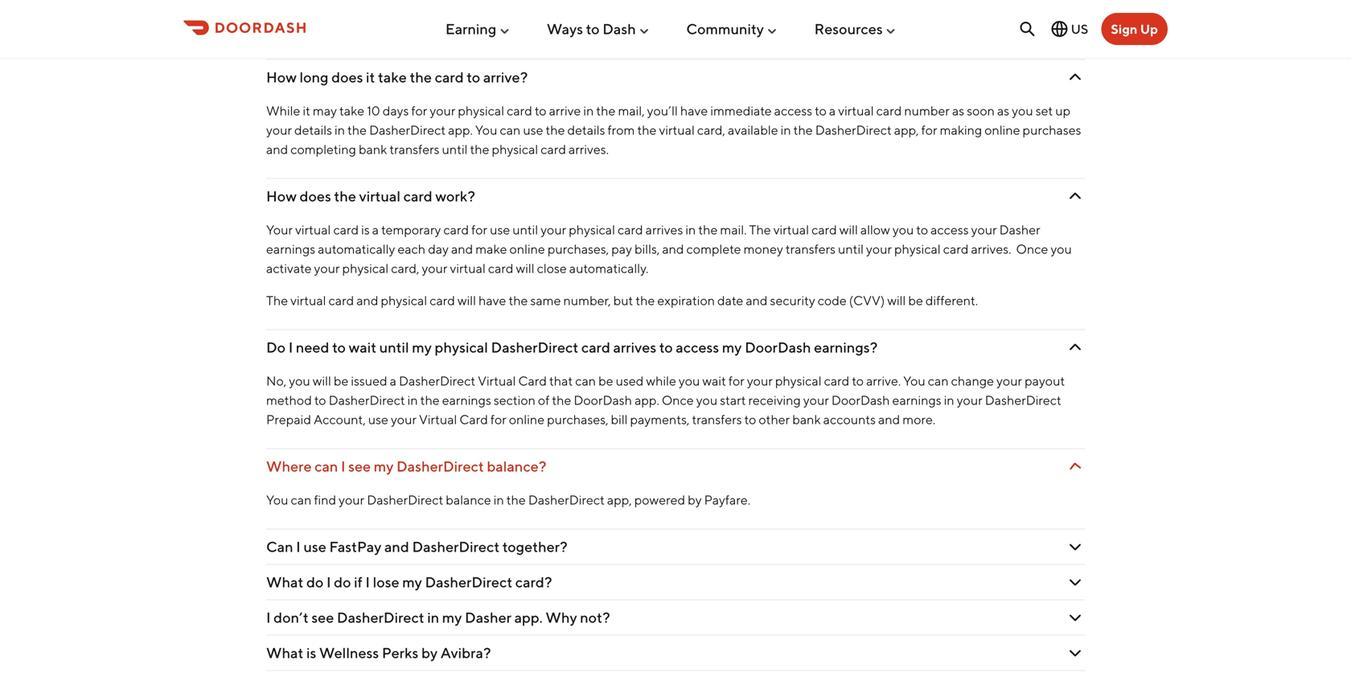 Task type: locate. For each thing, give the bounding box(es) containing it.
1 horizontal spatial details
[[568, 122, 605, 137]]

do i need to wait until my physical dasherdirect card arrives to access my doordash earnings?
[[266, 339, 878, 356]]

1 what from the top
[[266, 573, 304, 591]]

until up work? at left
[[442, 141, 468, 157]]

what do i do if i lose my dasherdirect card?
[[266, 573, 552, 591]]

1 vertical spatial purchases,
[[547, 412, 609, 427]]

chevron down image for how long does it take the card to arrive?
[[1066, 67, 1085, 87]]

arrive
[[549, 103, 581, 118]]

it up 10
[[366, 68, 375, 86]]

and right date
[[746, 293, 768, 308]]

until up close
[[513, 222, 538, 237]]

have left the immediate
[[681, 103, 708, 118]]

0 vertical spatial transfers
[[390, 141, 440, 157]]

soon
[[967, 103, 995, 118]]

online inside no, you will be issued a dasherdirect virtual card that can be used while you wait for your physical card to arrive. you can change your payout method to dasherdirect in the earnings section of the doordash app. once you start receiving your doordash earnings in your dasherdirect prepaid account, use your virtual card for online purchases, bill payments, transfers to other bank accounts and more.
[[509, 412, 545, 427]]

wait up "issued"
[[349, 339, 377, 356]]

bank inside while it may take 10 days for your physical card to arrive in the mail, you'll have immediate access to a virtual card number as soon as you set up your details in the dasherdirect app. you can use the details from the virtual card, available in the dasherdirect app, for making online purchases and completing bank transfers until the physical card arrives.
[[359, 141, 387, 157]]

2 what from the top
[[266, 644, 304, 662]]

2 horizontal spatial transfers
[[786, 241, 836, 256]]

transfers inside while it may take 10 days for your physical card to arrive in the mail, you'll have immediate access to a virtual card number as soon as you set up your details in the dasherdirect app. you can use the details from the virtual card, available in the dasherdirect app, for making online purchases and completing bank transfers until the physical card arrives.
[[390, 141, 440, 157]]

in down change
[[944, 392, 955, 408]]

need
[[324, 22, 354, 38], [296, 339, 329, 356]]

and right the day
[[451, 241, 473, 256]]

have down make
[[479, 293, 506, 308]]

you'll right yes,
[[291, 22, 322, 38]]

powered
[[487, 22, 538, 38], [635, 492, 686, 508]]

0 vertical spatial once
[[1017, 241, 1049, 256]]

a
[[829, 103, 836, 118], [372, 222, 379, 237], [390, 373, 397, 388]]

2 vertical spatial access
[[676, 339, 719, 356]]

take left 10
[[340, 103, 365, 118]]

it left community
[[678, 22, 685, 38]]

10
[[367, 103, 380, 118]]

1 horizontal spatial a
[[390, 373, 397, 388]]

card down number,
[[582, 339, 611, 356]]

your
[[430, 103, 456, 118], [266, 122, 292, 137], [541, 222, 567, 237], [972, 222, 997, 237], [867, 241, 892, 256], [314, 261, 340, 276], [422, 261, 448, 276], [747, 373, 773, 388], [997, 373, 1023, 388], [804, 392, 829, 408], [957, 392, 983, 408], [391, 412, 417, 427], [339, 492, 365, 508]]

2 chevron down image from the top
[[1066, 338, 1085, 357]]

virtual down make
[[450, 261, 486, 276]]

is
[[361, 222, 370, 237], [306, 644, 316, 662]]

0 horizontal spatial earnings
[[266, 241, 315, 256]]

2 chevron down image from the top
[[1066, 537, 1085, 557]]

0 vertical spatial payfare.
[[557, 22, 603, 38]]

1 vertical spatial see
[[312, 609, 334, 626]]

how for how long does it take the card to arrive?
[[266, 68, 297, 86]]

to left arrive?
[[467, 68, 481, 86]]

access up available
[[775, 103, 813, 118]]

0 horizontal spatial by
[[422, 644, 438, 662]]

your down allow
[[867, 241, 892, 256]]

app
[[722, 22, 747, 38]]

0 horizontal spatial access
[[676, 339, 719, 356]]

1 horizontal spatial dasher
[[1000, 222, 1041, 237]]

2 how from the top
[[266, 187, 297, 205]]

i don't see dasherdirect in my dasher app. why not?
[[266, 609, 610, 626]]

be left "issued"
[[334, 373, 349, 388]]

does right long
[[332, 68, 363, 86]]

wait inside no, you will be issued a dasherdirect virtual card that can be used while you wait for your physical card to arrive. you can change your payout method to dasherdirect in the earnings section of the doordash app. once you start receiving your doordash earnings in your dasherdirect prepaid account, use your virtual card for online purchases, bill payments, transfers to other bank accounts and more.
[[703, 373, 726, 388]]

2 horizontal spatial access
[[931, 222, 969, 237]]

see right don't
[[312, 609, 334, 626]]

sign up button
[[1102, 13, 1168, 45]]

1 chevron down image from the top
[[1066, 186, 1085, 206]]

find up "fastpay"
[[314, 492, 336, 508]]

balance
[[446, 492, 491, 508]]

sign
[[1111, 21, 1138, 37]]

0 horizontal spatial does
[[300, 187, 331, 205]]

the down activate
[[266, 293, 288, 308]]

wait up start
[[703, 373, 726, 388]]

details
[[295, 122, 332, 137], [568, 122, 605, 137]]

1 vertical spatial card,
[[391, 261, 420, 276]]

0 vertical spatial is
[[361, 222, 370, 237]]

resources
[[815, 20, 883, 38]]

arrive.
[[867, 373, 901, 388]]

card, inside your virtual card is a temporary card for use until your physical card arrives in the mail. the virtual card will allow you to access your dasher earnings automatically each day and make online purchases, pay bills, and complete money transfers until your physical card arrives.  once you activate your physical card, your virtual card will close automatically.
[[391, 261, 420, 276]]

the
[[750, 222, 771, 237], [266, 293, 288, 308]]

1 vertical spatial virtual
[[419, 412, 457, 427]]

other
[[759, 412, 790, 427]]

0 vertical spatial find
[[653, 22, 675, 38]]

may
[[313, 103, 337, 118]]

to right the immediate
[[815, 103, 827, 118]]

bank down 10
[[359, 141, 387, 157]]

0 vertical spatial online
[[985, 122, 1021, 137]]

1 horizontal spatial the
[[750, 222, 771, 237]]

1 purchases, from the top
[[548, 241, 609, 256]]

card up of
[[519, 373, 547, 388]]

2 vertical spatial transfers
[[692, 412, 742, 427]]

virtual up where can i see my dasherdirect balance?
[[419, 412, 457, 427]]

for right days
[[411, 103, 427, 118]]

is left wellness at the left bottom of the page
[[306, 644, 316, 662]]

transfers right money
[[786, 241, 836, 256]]

card, down each
[[391, 261, 420, 276]]

dash
[[603, 20, 636, 38]]

6 chevron down image from the top
[[1066, 643, 1085, 663]]

0 horizontal spatial take
[[340, 103, 365, 118]]

bank
[[359, 141, 387, 157], [793, 412, 821, 427]]

1 chevron down image from the top
[[1066, 67, 1085, 87]]

for down number
[[922, 122, 938, 137]]

chevron down image
[[1066, 67, 1085, 87], [1066, 537, 1085, 557]]

while
[[266, 103, 300, 118]]

in
[[688, 22, 698, 38], [584, 103, 594, 118], [335, 122, 345, 137], [781, 122, 791, 137], [686, 222, 696, 237], [408, 392, 418, 408], [944, 392, 955, 408], [494, 492, 504, 508], [427, 609, 439, 626]]

earnings left section
[[442, 392, 491, 408]]

card
[[519, 373, 547, 388], [460, 412, 488, 427]]

what for what is wellness perks by avibra?
[[266, 644, 304, 662]]

i
[[289, 339, 293, 356], [341, 458, 346, 475], [296, 538, 301, 555], [327, 573, 331, 591], [366, 573, 370, 591], [266, 609, 271, 626]]

community
[[687, 20, 764, 38]]

2 horizontal spatial it
[[678, 22, 685, 38]]

immediate
[[711, 103, 772, 118]]

0 horizontal spatial once
[[662, 392, 694, 408]]

card,
[[697, 122, 726, 137], [391, 261, 420, 276]]

1 vertical spatial app.
[[635, 392, 660, 408]]

online
[[985, 122, 1021, 137], [510, 241, 545, 256], [509, 412, 545, 427]]

physical
[[458, 103, 505, 118], [492, 141, 538, 157], [569, 222, 615, 237], [895, 241, 941, 256], [342, 261, 389, 276], [381, 293, 427, 308], [435, 339, 488, 356], [776, 373, 822, 388]]

can right ways
[[630, 22, 651, 38]]

1 horizontal spatial find
[[653, 22, 675, 38]]

1 vertical spatial card
[[460, 412, 488, 427]]

arrives up "bills,"
[[646, 222, 683, 237]]

make
[[476, 241, 507, 256]]

0 horizontal spatial details
[[295, 122, 332, 137]]

you'll
[[291, 22, 322, 38], [647, 103, 678, 118]]

card, down the immediate
[[697, 122, 726, 137]]

day
[[428, 241, 449, 256]]

0 horizontal spatial transfers
[[390, 141, 440, 157]]

your up where can i see my dasherdirect balance?
[[391, 412, 417, 427]]

be left used
[[599, 373, 614, 388]]

1 vertical spatial how
[[266, 187, 297, 205]]

bills,
[[635, 241, 660, 256]]

expiration
[[658, 293, 715, 308]]

can
[[266, 538, 293, 555]]

number
[[905, 103, 950, 118]]

can down arrive?
[[500, 122, 521, 137]]

1 details from the left
[[295, 122, 332, 137]]

0 horizontal spatial as
[[953, 103, 965, 118]]

have inside while it may take 10 days for your physical card to arrive in the mail, you'll have immediate access to a virtual card number as soon as you set up your details in the dasherdirect app. you can use the details from the virtual card, available in the dasherdirect app, for making online purchases and completing bank transfers until the physical card arrives.
[[681, 103, 708, 118]]

together?
[[503, 538, 568, 555]]

in down may
[[335, 122, 345, 137]]

can inside while it may take 10 days for your physical card to arrive in the mail, you'll have immediate access to a virtual card number as soon as you set up your details in the dasherdirect app. you can use the details from the virtual card, available in the dasherdirect app, for making online purchases and completing bank transfers until the physical card arrives.
[[500, 122, 521, 137]]

1 horizontal spatial transfers
[[692, 412, 742, 427]]

to
[[586, 20, 600, 38], [467, 68, 481, 86], [535, 103, 547, 118], [815, 103, 827, 118], [917, 222, 929, 237], [332, 339, 346, 356], [660, 339, 673, 356], [852, 373, 864, 388], [314, 392, 326, 408], [745, 412, 757, 427]]

1 vertical spatial is
[[306, 644, 316, 662]]

the up money
[[750, 222, 771, 237]]

if
[[354, 573, 363, 591]]

need right do
[[296, 339, 329, 356]]

0 vertical spatial how
[[266, 68, 297, 86]]

2 vertical spatial app.
[[515, 609, 543, 626]]

your down the day
[[422, 261, 448, 276]]

security
[[770, 293, 816, 308]]

card
[[435, 68, 464, 86], [507, 103, 532, 118], [877, 103, 902, 118], [541, 141, 566, 157], [404, 187, 433, 205], [333, 222, 359, 237], [444, 222, 469, 237], [618, 222, 643, 237], [812, 222, 837, 237], [944, 241, 969, 256], [488, 261, 514, 276], [329, 293, 354, 308], [430, 293, 455, 308], [582, 339, 611, 356], [824, 373, 850, 388]]

0 vertical spatial bank
[[359, 141, 387, 157]]

card up temporary
[[404, 187, 433, 205]]

2 purchases, from the top
[[547, 412, 609, 427]]

1 vertical spatial access
[[931, 222, 969, 237]]

code
[[818, 293, 847, 308]]

3 chevron down image from the top
[[1066, 457, 1085, 476]]

used
[[616, 373, 644, 388]]

1 horizontal spatial be
[[599, 373, 614, 388]]

use up make
[[490, 222, 510, 237]]

use
[[523, 122, 543, 137], [490, 222, 510, 237], [368, 412, 389, 427], [304, 538, 326, 555]]

1 vertical spatial have
[[479, 293, 506, 308]]

card down arrive?
[[507, 103, 532, 118]]

access down expiration
[[676, 339, 719, 356]]

purchases, up close
[[548, 241, 609, 256]]

0 horizontal spatial a
[[372, 222, 379, 237]]

more.
[[903, 412, 936, 427]]

earning
[[446, 20, 497, 38]]

app.
[[448, 122, 473, 137], [635, 392, 660, 408], [515, 609, 543, 626]]

2 vertical spatial it
[[303, 103, 310, 118]]

ways to dash link
[[547, 14, 651, 44]]

card up the day
[[444, 222, 469, 237]]

perks
[[382, 644, 419, 662]]

find
[[653, 22, 675, 38], [314, 492, 336, 508]]

1 horizontal spatial see
[[349, 458, 371, 475]]

1 horizontal spatial payfare.
[[705, 492, 751, 508]]

how
[[266, 68, 297, 86], [266, 187, 297, 205]]

you right arrive. at right
[[904, 373, 926, 388]]

it
[[678, 22, 685, 38], [366, 68, 375, 86], [303, 103, 310, 118]]

1 vertical spatial app,
[[607, 492, 632, 508]]

1 horizontal spatial take
[[378, 68, 407, 86]]

prepaid
[[266, 412, 311, 427]]

app. up work? at left
[[448, 122, 473, 137]]

1 vertical spatial a
[[372, 222, 379, 237]]

0 horizontal spatial dasher
[[465, 609, 512, 626]]

0 horizontal spatial it
[[303, 103, 310, 118]]

by
[[540, 22, 554, 38], [688, 492, 702, 508], [422, 644, 438, 662]]

doordash
[[745, 339, 811, 356], [574, 392, 632, 408], [832, 392, 890, 408]]

do up don't
[[306, 573, 324, 591]]

will up account,
[[313, 373, 331, 388]]

virtual
[[478, 373, 516, 388], [419, 412, 457, 427]]

0 vertical spatial access
[[775, 103, 813, 118]]

in up complete
[[686, 222, 696, 237]]

arrives.
[[569, 141, 609, 157]]

0 horizontal spatial see
[[312, 609, 334, 626]]

1 horizontal spatial is
[[361, 222, 370, 237]]

virtual up money
[[774, 222, 809, 237]]

0 horizontal spatial the
[[266, 293, 288, 308]]

card up balance?
[[460, 412, 488, 427]]

0 horizontal spatial card
[[460, 412, 488, 427]]

1 horizontal spatial access
[[775, 103, 813, 118]]

0 vertical spatial the
[[750, 222, 771, 237]]

2 vertical spatial online
[[509, 412, 545, 427]]

0 vertical spatial a
[[829, 103, 836, 118]]

take up days
[[378, 68, 407, 86]]

1 how from the top
[[266, 68, 297, 86]]

0 horizontal spatial do
[[306, 573, 324, 591]]

until
[[442, 141, 468, 157], [513, 222, 538, 237], [838, 241, 864, 256], [379, 339, 409, 356]]

1 horizontal spatial do
[[334, 573, 351, 591]]

take inside while it may take 10 days for your physical card to arrive in the mail, you'll have immediate access to a virtual card number as soon as you set up your details in the dasherdirect app. you can use the details from the virtual card, available in the dasherdirect app, for making online purchases and completing bank transfers until the physical card arrives.
[[340, 103, 365, 118]]

0 horizontal spatial find
[[314, 492, 336, 508]]

a inside your virtual card is a temporary card for use until your physical card arrives in the mail. the virtual card will allow you to access your dasher earnings automatically each day and make online purchases, pay bills, and complete money transfers until your physical card arrives.  once you activate your physical card, your virtual card will close automatically.
[[372, 222, 379, 237]]

your left payout at the bottom
[[997, 373, 1023, 388]]

you inside while it may take 10 days for your physical card to arrive in the mail, you'll have immediate access to a virtual card number as soon as you set up your details in the dasherdirect app. you can use the details from the virtual card, available in the dasherdirect app, for making online purchases and completing bank transfers until the physical card arrives.
[[1012, 103, 1034, 118]]

it left may
[[303, 103, 310, 118]]

and right "bills,"
[[662, 241, 684, 256]]

is inside your virtual card is a temporary card for use until your physical card arrives in the mail. the virtual card will allow you to access your dasher earnings automatically each day and make online purchases, pay bills, and complete money transfers until your physical card arrives.  once you activate your physical card, your virtual card will close automatically.
[[361, 222, 370, 237]]

use right account,
[[368, 412, 389, 427]]

0 horizontal spatial payfare.
[[557, 22, 603, 38]]

doordash up accounts
[[832, 392, 890, 408]]

the inside your virtual card is a temporary card for use until your physical card arrives in the mail. the virtual card will allow you to access your dasher earnings automatically each day and make online purchases, pay bills, and complete money transfers until your physical card arrives.  once you activate your physical card, your virtual card will close automatically.
[[699, 222, 718, 237]]

i left the if at left
[[327, 573, 331, 591]]

2 horizontal spatial by
[[688, 492, 702, 508]]

earnings up more.
[[893, 392, 942, 408]]

ways
[[547, 20, 583, 38]]

1 horizontal spatial it
[[366, 68, 375, 86]]

activate
[[266, 261, 312, 276]]

earnings
[[266, 241, 315, 256], [442, 392, 491, 408], [893, 392, 942, 408]]

0 horizontal spatial app.
[[448, 122, 473, 137]]

0 vertical spatial dasher
[[1000, 222, 1041, 237]]

bank right "other" on the bottom right of page
[[793, 412, 821, 427]]

card down earnings?
[[824, 373, 850, 388]]

money
[[744, 241, 783, 256]]

0 vertical spatial app,
[[895, 122, 919, 137]]

card?
[[516, 573, 552, 591]]

once inside your virtual card is a temporary card for use until your physical card arrives in the mail. the virtual card will allow you to access your dasher earnings automatically each day and make online purchases, pay bills, and complete money transfers until your physical card arrives.  once you activate your physical card, your virtual card will close automatically.
[[1017, 241, 1049, 256]]

use inside your virtual card is a temporary card for use until your physical card arrives in the mail. the virtual card will allow you to access your dasher earnings automatically each day and make online purchases, pay bills, and complete money transfers until your physical card arrives.  once you activate your physical card, your virtual card will close automatically.
[[490, 222, 510, 237]]

but
[[614, 293, 633, 308]]

1 vertical spatial you'll
[[647, 103, 678, 118]]

1 horizontal spatial you'll
[[647, 103, 678, 118]]

0 vertical spatial you'll
[[291, 22, 322, 38]]

0 vertical spatial have
[[681, 103, 708, 118]]

until inside while it may take 10 days for your physical card to arrive in the mail, you'll have immediate access to a virtual card number as soon as you set up your details in the dasherdirect app. you can use the details from the virtual card, available in the dasherdirect app, for making online purchases and completing bank transfers until the physical card arrives.
[[442, 141, 468, 157]]

virtual up temporary
[[359, 187, 401, 205]]

0 vertical spatial card
[[519, 373, 547, 388]]

1 horizontal spatial does
[[332, 68, 363, 86]]

app. up payments,
[[635, 392, 660, 408]]

chevron down image
[[1066, 186, 1085, 206], [1066, 338, 1085, 357], [1066, 457, 1085, 476], [1066, 573, 1085, 592], [1066, 608, 1085, 627], [1066, 643, 1085, 663]]

what
[[266, 573, 304, 591], [266, 644, 304, 662]]

i right the if at left
[[366, 573, 370, 591]]

and
[[266, 141, 288, 157], [451, 241, 473, 256], [662, 241, 684, 256], [357, 293, 379, 308], [746, 293, 768, 308], [879, 412, 901, 427], [385, 538, 409, 555]]

available
[[728, 122, 779, 137]]

1 vertical spatial wait
[[703, 373, 726, 388]]

need for i
[[296, 339, 329, 356]]

pay
[[612, 241, 632, 256]]

and left more.
[[879, 412, 901, 427]]

1 horizontal spatial powered
[[635, 492, 686, 508]]

1 horizontal spatial have
[[681, 103, 708, 118]]

0 vertical spatial it
[[678, 22, 685, 38]]

in left app
[[688, 22, 698, 38]]

1 horizontal spatial bank
[[793, 412, 821, 427]]

5 chevron down image from the top
[[1066, 608, 1085, 627]]

complete
[[687, 241, 741, 256]]

0 vertical spatial need
[[324, 22, 354, 38]]

0 vertical spatial card,
[[697, 122, 726, 137]]

use down arrive?
[[523, 122, 543, 137]]

earnings?
[[814, 339, 878, 356]]

how left long
[[266, 68, 297, 86]]

virtual right from
[[659, 122, 695, 137]]

4 chevron down image from the top
[[1066, 573, 1085, 592]]

chevron down image for i don't see dasherdirect in my dasher app. why not?
[[1066, 608, 1085, 627]]

purchases, down of
[[547, 412, 609, 427]]

0 vertical spatial see
[[349, 458, 371, 475]]

1 horizontal spatial wait
[[703, 373, 726, 388]]



Task type: describe. For each thing, give the bounding box(es) containing it.
how for how does the virtual card work?
[[266, 187, 297, 205]]

2 horizontal spatial earnings
[[893, 392, 942, 408]]

in right available
[[781, 122, 791, 137]]

1 horizontal spatial doordash
[[745, 339, 811, 356]]

for down section
[[491, 412, 507, 427]]

chevron down image for do i need to wait until my physical dasherdirect card arrives to access my doordash earnings?
[[1066, 338, 1085, 357]]

community link
[[687, 14, 779, 44]]

1 horizontal spatial earnings
[[442, 392, 491, 408]]

transfers inside your virtual card is a temporary card for use until your physical card arrives in the mail. the virtual card will allow you to access your dasher earnings automatically each day and make online purchases, pay bills, and complete money transfers until your physical card arrives.  once you activate your physical card, your virtual card will close automatically.
[[786, 241, 836, 256]]

or
[[782, 22, 794, 38]]

card down make
[[488, 261, 514, 276]]

in inside your virtual card is a temporary card for use until your physical card arrives in the mail. the virtual card will allow you to access your dasher earnings automatically each day and make online purchases, pay bills, and complete money transfers until your physical card arrives.  once you activate your physical card, your virtual card will close automatically.
[[686, 222, 696, 237]]

store
[[749, 22, 780, 38]]

your up receiving
[[747, 373, 773, 388]]

card inside no, you will be issued a dasherdirect virtual card that can be used while you wait for your physical card to arrive. you can change your payout method to dasherdirect in the earnings section of the doordash app. once you start receiving your doordash earnings in your dasherdirect prepaid account, use your virtual card for online purchases, bill payments, transfers to other bank accounts and more.
[[824, 373, 850, 388]]

to left "other" on the bottom right of page
[[745, 412, 757, 427]]

while it may take 10 days for your physical card to arrive in the mail, you'll have immediate access to a virtual card number as soon as you set up your details in the dasherdirect app. you can use the details from the virtual card, available in the dasherdirect app, for making online purchases and completing bank transfers until the physical card arrives.
[[266, 103, 1082, 157]]

yes, you'll need the dasherdirect app, powered by payfare. you can find it in the app store or the play store.
[[266, 22, 879, 38]]

card down automatically on the left
[[329, 293, 354, 308]]

arrive?
[[483, 68, 528, 86]]

use right can
[[304, 538, 326, 555]]

2 horizontal spatial be
[[909, 293, 924, 308]]

mail.
[[720, 222, 747, 237]]

where can i see my dasherdirect balance?
[[266, 458, 547, 475]]

you right ways
[[605, 22, 627, 38]]

chevron down image for what is wellness perks by avibra?
[[1066, 643, 1085, 663]]

2 vertical spatial by
[[422, 644, 438, 662]]

can left change
[[928, 373, 949, 388]]

a inside no, you will be issued a dasherdirect virtual card that can be used while you wait for your physical card to arrive. you can change your payout method to dasherdirect in the earnings section of the doordash app. once you start receiving your doordash earnings in your dasherdirect prepaid account, use your virtual card for online purchases, bill payments, transfers to other bank accounts and more.
[[390, 373, 397, 388]]

in down what do i do if i lose my dasherdirect card?
[[427, 609, 439, 626]]

automatically.
[[569, 261, 649, 276]]

for up start
[[729, 373, 745, 388]]

what for what do i do if i lose my dasherdirect card?
[[266, 573, 304, 591]]

close
[[537, 261, 567, 276]]

online inside your virtual card is a temporary card for use until your physical card arrives in the mail. the virtual card will allow you to access your dasher earnings automatically each day and make online purchases, pay bills, and complete money transfers until your physical card arrives.  once you activate your physical card, your virtual card will close automatically.
[[510, 241, 545, 256]]

how long does it take the card to arrive?
[[266, 68, 528, 86]]

can down where
[[291, 492, 312, 508]]

card left arrives.
[[541, 141, 566, 157]]

1 horizontal spatial virtual
[[478, 373, 516, 388]]

transfers inside no, you will be issued a dasherdirect virtual card that can be used while you wait for your physical card to arrive. you can change your payout method to dasherdirect in the earnings section of the doordash app. once you start receiving your doordash earnings in your dasherdirect prepaid account, use your virtual card for online purchases, bill payments, transfers to other bank accounts and more.
[[692, 412, 742, 427]]

card down the day
[[430, 293, 455, 308]]

card up automatically on the left
[[333, 222, 359, 237]]

accounts
[[824, 412, 876, 427]]

2 horizontal spatial doordash
[[832, 392, 890, 408]]

purchases
[[1023, 122, 1082, 137]]

can i use fastpay and dasherdirect together?
[[266, 538, 568, 555]]

in right balance
[[494, 492, 504, 508]]

issued
[[351, 373, 388, 388]]

online inside while it may take 10 days for your physical card to arrive in the mail, you'll have immediate access to a virtual card number as soon as you set up your details in the dasherdirect app. you can use the details from the virtual card, available in the dasherdirect app, for making online purchases and completing bank transfers until the physical card arrives.
[[985, 122, 1021, 137]]

once inside no, you will be issued a dasherdirect virtual card that can be used while you wait for your physical card to arrive. you can change your payout method to dasherdirect in the earnings section of the doordash app. once you start receiving your doordash earnings in your dasherdirect prepaid account, use your virtual card for online purchases, bill payments, transfers to other bank accounts and more.
[[662, 392, 694, 408]]

use inside while it may take 10 days for your physical card to arrive in the mail, you'll have immediate access to a virtual card number as soon as you set up your details in the dasherdirect app. you can use the details from the virtual card, available in the dasherdirect app, for making online purchases and completing bank transfers until the physical card arrives.
[[523, 122, 543, 137]]

0 vertical spatial powered
[[487, 22, 538, 38]]

0 vertical spatial take
[[378, 68, 407, 86]]

don't
[[274, 609, 309, 626]]

earnings inside your virtual card is a temporary card for use until your physical card arrives in the mail. the virtual card will allow you to access your dasher earnings automatically each day and make online purchases, pay bills, and complete money transfers until your physical card arrives.  once you activate your physical card, your virtual card will close automatically.
[[266, 241, 315, 256]]

your down while
[[266, 122, 292, 137]]

0 horizontal spatial wait
[[349, 339, 377, 356]]

your down change
[[957, 392, 983, 408]]

in up where can i see my dasherdirect balance?
[[408, 392, 418, 408]]

earning link
[[446, 14, 511, 44]]

avibra?
[[441, 644, 491, 662]]

each
[[398, 241, 426, 256]]

to left arrive. at right
[[852, 373, 864, 388]]

1 vertical spatial does
[[300, 187, 331, 205]]

you can find your dasherdirect balance in the dasherdirect app, powered by payfare.
[[266, 492, 751, 508]]

number,
[[564, 293, 611, 308]]

in right the arrive
[[584, 103, 594, 118]]

card left number
[[877, 103, 902, 118]]

your up "fastpay"
[[339, 492, 365, 508]]

while
[[646, 373, 677, 388]]

up
[[1141, 21, 1159, 37]]

0 horizontal spatial is
[[306, 644, 316, 662]]

change
[[952, 373, 994, 388]]

purchases, inside your virtual card is a temporary card for use until your physical card arrives in the mail. the virtual card will allow you to access your dasher earnings automatically each day and make online purchases, pay bills, and complete money transfers until your physical card arrives.  once you activate your physical card, your virtual card will close automatically.
[[548, 241, 609, 256]]

store.
[[845, 22, 879, 38]]

i left don't
[[266, 609, 271, 626]]

will right (cvv)
[[888, 293, 906, 308]]

1 as from the left
[[953, 103, 965, 118]]

virtual left number
[[839, 103, 874, 118]]

will inside no, you will be issued a dasherdirect virtual card that can be used while you wait for your physical card to arrive. you can change your payout method to dasherdirect in the earnings section of the doordash app. once you start receiving your doordash earnings in your dasherdirect prepaid account, use your virtual card for online purchases, bill payments, transfers to other bank accounts and more.
[[313, 373, 331, 388]]

set
[[1036, 103, 1053, 118]]

automatically
[[318, 241, 395, 256]]

you inside no, you will be issued a dasherdirect virtual card that can be used while you wait for your physical card to arrive. you can change your payout method to dasherdirect in the earnings section of the doordash app. once you start receiving your doordash earnings in your dasherdirect prepaid account, use your virtual card for online purchases, bill payments, transfers to other bank accounts and more.
[[904, 373, 926, 388]]

will left allow
[[840, 222, 858, 237]]

app, inside while it may take 10 days for your physical card to arrive in the mail, you'll have immediate access to a virtual card number as soon as you set up your details in the dasherdirect app. you can use the details from the virtual card, available in the dasherdirect app, for making online purchases and completing bank transfers until the physical card arrives.
[[895, 122, 919, 137]]

1 vertical spatial powered
[[635, 492, 686, 508]]

you down where
[[266, 492, 288, 508]]

your up accounts
[[804, 392, 829, 408]]

virtual down activate
[[291, 293, 326, 308]]

mail,
[[618, 103, 645, 118]]

app. inside while it may take 10 days for your physical card to arrive in the mail, you'll have immediate access to a virtual card number as soon as you set up your details in the dasherdirect app. you can use the details from the virtual card, available in the dasherdirect app, for making online purchases and completing bank transfers until the physical card arrives.
[[448, 122, 473, 137]]

bank inside no, you will be issued a dasherdirect virtual card that can be used while you wait for your physical card to arrive. you can change your payout method to dasherdirect in the earnings section of the doordash app. once you start receiving your doordash earnings in your dasherdirect prepaid account, use your virtual card for online purchases, bill payments, transfers to other bank accounts and more.
[[793, 412, 821, 427]]

can right the that
[[575, 373, 596, 388]]

to up while
[[660, 339, 673, 356]]

sign up
[[1111, 21, 1159, 37]]

0 horizontal spatial virtual
[[419, 412, 457, 427]]

bill
[[611, 412, 628, 427]]

ways to dash
[[547, 20, 636, 38]]

0 horizontal spatial have
[[479, 293, 506, 308]]

i right can
[[296, 538, 301, 555]]

and inside no, you will be issued a dasherdirect virtual card that can be used while you wait for your physical card to arrive. you can change your payout method to dasherdirect in the earnings section of the doordash app. once you start receiving your doordash earnings in your dasherdirect prepaid account, use your virtual card for online purchases, bill payments, transfers to other bank accounts and more.
[[879, 412, 901, 427]]

and up lose
[[385, 538, 409, 555]]

a inside while it may take 10 days for your physical card to arrive in the mail, you'll have immediate access to a virtual card number as soon as you set up your details in the dasherdirect app. you can use the details from the virtual card, available in the dasherdirect app, for making online purchases and completing bank transfers until the physical card arrives.
[[829, 103, 836, 118]]

i down account,
[[341, 458, 346, 475]]

1 horizontal spatial card
[[519, 373, 547, 388]]

receiving
[[749, 392, 801, 408]]

and down automatically on the left
[[357, 293, 379, 308]]

2 as from the left
[[998, 103, 1010, 118]]

dasher inside your virtual card is a temporary card for use until your physical card arrives in the mail. the virtual card will allow you to access your dasher earnings automatically each day and make online purchases, pay bills, and complete money transfers until your physical card arrives.  once you activate your physical card, your virtual card will close automatically.
[[1000, 222, 1041, 237]]

that
[[550, 373, 573, 388]]

completing
[[291, 141, 356, 157]]

1 vertical spatial it
[[366, 68, 375, 86]]

date
[[718, 293, 744, 308]]

yes,
[[266, 22, 289, 38]]

until up "issued"
[[379, 339, 409, 356]]

card, inside while it may take 10 days for your physical card to arrive in the mail, you'll have immediate access to a virtual card number as soon as you set up your details in the dasherdirect app. you can use the details from the virtual card, available in the dasherdirect app, for making online purchases and completing bank transfers until the physical card arrives.
[[697, 122, 726, 137]]

0 horizontal spatial you'll
[[291, 22, 322, 38]]

2 details from the left
[[568, 122, 605, 137]]

from
[[608, 122, 635, 137]]

start
[[720, 392, 746, 408]]

resources link
[[815, 14, 898, 44]]

chevron down image for where can i see my dasherdirect balance?
[[1066, 457, 1085, 476]]

why
[[546, 609, 577, 626]]

where
[[266, 458, 312, 475]]

for inside your virtual card is a temporary card for use until your physical card arrives in the mail. the virtual card will allow you to access your dasher earnings automatically each day and make online purchases, pay bills, and complete money transfers until your physical card arrives.  once you activate your physical card, your virtual card will close automatically.
[[472, 222, 488, 237]]

can right where
[[315, 458, 338, 475]]

will down make
[[458, 293, 476, 308]]

the inside your virtual card is a temporary card for use until your physical card arrives in the mail. the virtual card will allow you to access your dasher earnings automatically each day and make online purchases, pay bills, and complete money transfers until your physical card arrives.  once you activate your physical card, your virtual card will close automatically.
[[750, 222, 771, 237]]

your virtual card is a temporary card for use until your physical card arrives in the mail. the virtual card will allow you to access your dasher earnings automatically each day and make online purchases, pay bills, and complete money transfers until your physical card arrives.  once you activate your physical card, your virtual card will close automatically.
[[266, 222, 1072, 276]]

globe line image
[[1050, 19, 1070, 39]]

chevron down image for how does the virtual card work?
[[1066, 186, 1085, 206]]

to right do
[[332, 339, 346, 356]]

access inside while it may take 10 days for your physical card to arrive in the mail, you'll have immediate access to a virtual card number as soon as you set up your details in the dasherdirect app. you can use the details from the virtual card, available in the dasherdirect app, for making online purchases and completing bank transfers until the physical card arrives.
[[775, 103, 813, 118]]

1 vertical spatial the
[[266, 293, 288, 308]]

2 do from the left
[[334, 573, 351, 591]]

your up close
[[541, 222, 567, 237]]

(cvv)
[[849, 293, 885, 308]]

need for you'll
[[324, 22, 354, 38]]

app,
[[457, 22, 484, 38]]

payments,
[[630, 412, 690, 427]]

your down automatically on the left
[[314, 261, 340, 276]]

0 horizontal spatial doordash
[[574, 392, 632, 408]]

1 vertical spatial find
[[314, 492, 336, 508]]

card up different. on the right top
[[944, 241, 969, 256]]

lose
[[373, 573, 400, 591]]

app. inside no, you will be issued a dasherdirect virtual card that can be used while you wait for your physical card to arrive. you can change your payout method to dasherdirect in the earnings section of the doordash app. once you start receiving your doordash earnings in your dasherdirect prepaid account, use your virtual card for online purchases, bill payments, transfers to other bank accounts and more.
[[635, 392, 660, 408]]

section
[[494, 392, 536, 408]]

wellness
[[319, 644, 379, 662]]

0 vertical spatial does
[[332, 68, 363, 86]]

the virtual card and physical card will have the same number, but the expiration date and security code (cvv) will be different.
[[266, 293, 978, 308]]

us
[[1071, 21, 1089, 37]]

access inside your virtual card is a temporary card for use until your physical card arrives in the mail. the virtual card will allow you to access your dasher earnings automatically each day and make online purchases, pay bills, and complete money transfers until your physical card arrives.  once you activate your physical card, your virtual card will close automatically.
[[931, 222, 969, 237]]

same
[[531, 293, 561, 308]]

work?
[[436, 187, 475, 205]]

your right days
[[430, 103, 456, 118]]

no, you will be issued a dasherdirect virtual card that can be used while you wait for your physical card to arrive. you can change your payout method to dasherdirect in the earnings section of the doordash app. once you start receiving your doordash earnings in your dasherdirect prepaid account, use your virtual card for online purchases, bill payments, transfers to other bank accounts and more.
[[266, 373, 1065, 427]]

chevron down image for can i use fastpay and dasherdirect together?
[[1066, 537, 1085, 557]]

to up account,
[[314, 392, 326, 408]]

account,
[[314, 412, 366, 427]]

of
[[538, 392, 550, 408]]

what is wellness perks by avibra?
[[266, 644, 491, 662]]

card left allow
[[812, 222, 837, 237]]

1 do from the left
[[306, 573, 324, 591]]

card up pay at the left of the page
[[618, 222, 643, 237]]

not?
[[580, 609, 610, 626]]

until down allow
[[838, 241, 864, 256]]

different.
[[926, 293, 978, 308]]

purchases, inside no, you will be issued a dasherdirect virtual card that can be used while you wait for your physical card to arrive. you can change your payout method to dasherdirect in the earnings section of the doordash app. once you start receiving your doordash earnings in your dasherdirect prepaid account, use your virtual card for online purchases, bill payments, transfers to other bank accounts and more.
[[547, 412, 609, 427]]

to left the arrive
[[535, 103, 547, 118]]

1 vertical spatial dasher
[[465, 609, 512, 626]]

method
[[266, 392, 312, 408]]

balance?
[[487, 458, 547, 475]]

payout
[[1025, 373, 1065, 388]]

no,
[[266, 373, 287, 388]]

virtual right your
[[295, 222, 331, 237]]

1 vertical spatial payfare.
[[705, 492, 751, 508]]

play
[[818, 22, 843, 38]]

you inside while it may take 10 days for your physical card to arrive in the mail, you'll have immediate access to a virtual card number as soon as you set up your details in the dasherdirect app. you can use the details from the virtual card, available in the dasherdirect app, for making online purchases and completing bank transfers until the physical card arrives.
[[475, 122, 498, 137]]

you'll inside while it may take 10 days for your physical card to arrive in the mail, you'll have immediate access to a virtual card number as soon as you set up your details in the dasherdirect app. you can use the details from the virtual card, available in the dasherdirect app, for making online purchases and completing bank transfers until the physical card arrives.
[[647, 103, 678, 118]]

your
[[266, 222, 293, 237]]

to inside your virtual card is a temporary card for use until your physical card arrives in the mail. the virtual card will allow you to access your dasher earnings automatically each day and make online purchases, pay bills, and complete money transfers until your physical card arrives.  once you activate your physical card, your virtual card will close automatically.
[[917, 222, 929, 237]]

will left close
[[516, 261, 535, 276]]

it inside while it may take 10 days for your physical card to arrive in the mail, you'll have immediate access to a virtual card number as soon as you set up your details in the dasherdirect app. you can use the details from the virtual card, available in the dasherdirect app, for making online purchases and completing bank transfers until the physical card arrives.
[[303, 103, 310, 118]]

card down app,
[[435, 68, 464, 86]]

arrives inside your virtual card is a temporary card for use until your physical card arrives in the mail. the virtual card will allow you to access your dasher earnings automatically each day and make online purchases, pay bills, and complete money transfers until your physical card arrives.  once you activate your physical card, your virtual card will close automatically.
[[646, 222, 683, 237]]

use inside no, you will be issued a dasherdirect virtual card that can be used while you wait for your physical card to arrive. you can change your payout method to dasherdirect in the earnings section of the doordash app. once you start receiving your doordash earnings in your dasherdirect prepaid account, use your virtual card for online purchases, bill payments, transfers to other bank accounts and more.
[[368, 412, 389, 427]]

0 horizontal spatial be
[[334, 373, 349, 388]]

0 vertical spatial by
[[540, 22, 554, 38]]

i right do
[[289, 339, 293, 356]]

to left dash
[[586, 20, 600, 38]]

chevron down image for what do i do if i lose my dasherdirect card?
[[1066, 573, 1085, 592]]

1 vertical spatial arrives
[[614, 339, 657, 356]]

your up different. on the right top
[[972, 222, 997, 237]]

fastpay
[[329, 538, 382, 555]]

and inside while it may take 10 days for your physical card to arrive in the mail, you'll have immediate access to a virtual card number as soon as you set up your details in the dasherdirect app. you can use the details from the virtual card, available in the dasherdirect app, for making online purchases and completing bank transfers until the physical card arrives.
[[266, 141, 288, 157]]

physical inside no, you will be issued a dasherdirect virtual card that can be used while you wait for your physical card to arrive. you can change your payout method to dasherdirect in the earnings section of the doordash app. once you start receiving your doordash earnings in your dasherdirect prepaid account, use your virtual card for online purchases, bill payments, transfers to other bank accounts and more.
[[776, 373, 822, 388]]

do
[[266, 339, 286, 356]]



Task type: vqa. For each thing, say whether or not it's contained in the screenshot.
online in the No, you will be issued a DasherDirect Virtual Card that can be used while you wait for your physical card to arrive. You can change your payout method to DasherDirect in the earnings section of the DoorDash app. Once you start receiving your DoorDash earnings in your DasherDirect Prepaid Account, use your Virtual Card for online purchases, bill payments, transfers to other bank accounts and more.
yes



